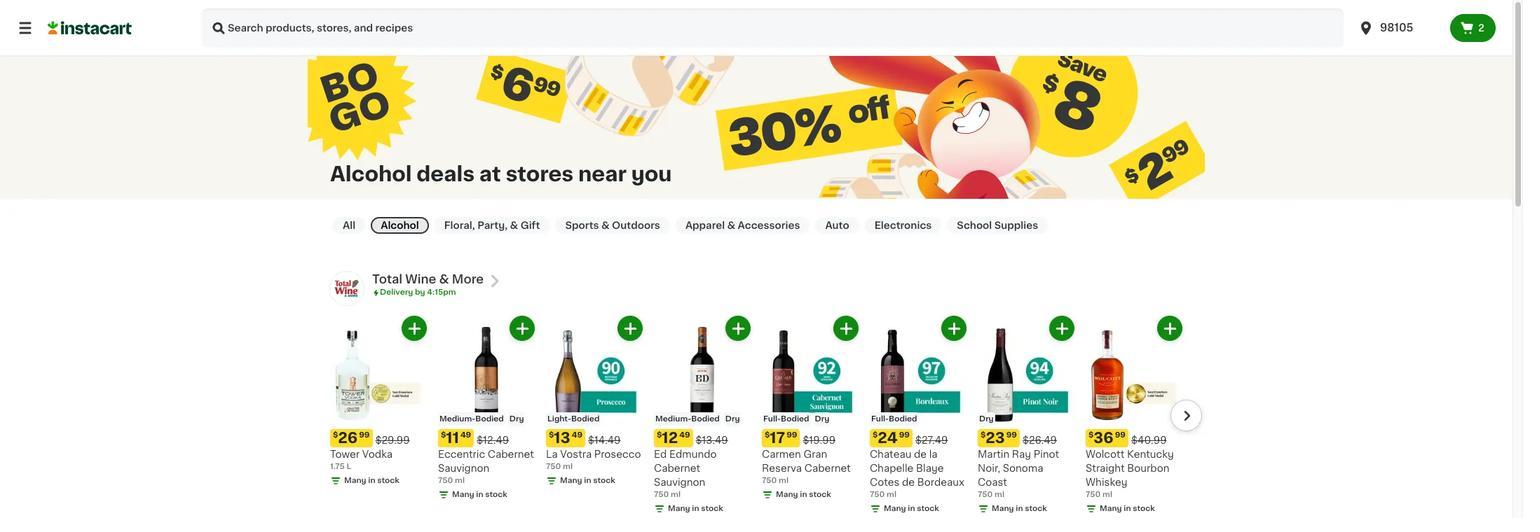 Task type: vqa. For each thing, say whether or not it's contained in the screenshot.
$ within the $ 12 49 $13.49 Ed Edmundo Cabernet Sauvignon 750 Ml
yes



Task type: describe. For each thing, give the bounding box(es) containing it.
bodied for 17
[[781, 416, 810, 424]]

electronics link
[[865, 217, 942, 234]]

by
[[415, 289, 425, 297]]

in for gran
[[800, 492, 808, 500]]

in for 12
[[692, 506, 700, 514]]

24
[[878, 432, 898, 446]]

floral, party, & gift link
[[435, 217, 550, 234]]

750 inside eccentric cabernet sauvignon 750 ml
[[438, 478, 453, 486]]

Search field
[[202, 8, 1344, 48]]

kentucky
[[1128, 450, 1174, 460]]

$27.49
[[916, 436, 948, 446]]

0 vertical spatial de
[[914, 450, 927, 460]]

many for ray
[[992, 506, 1014, 514]]

in for cabernet
[[476, 492, 484, 500]]

wine
[[405, 274, 436, 285]]

$ for 11
[[441, 432, 446, 440]]

stock for ray
[[1025, 506, 1048, 514]]

99 for 36
[[1115, 432, 1126, 440]]

dry for 12
[[726, 416, 740, 424]]

750 inside martin ray pinot noir, sonoma coast 750 ml
[[978, 492, 993, 500]]

$12.49 original price: $13.49 element
[[654, 430, 751, 448]]

product group containing 17
[[762, 317, 859, 502]]

add image for 17
[[838, 320, 855, 338]]

carmen gran reserva cabernet 750 ml
[[762, 450, 851, 486]]

full-bodied dry
[[764, 416, 830, 424]]

school
[[957, 221, 992, 231]]

product group containing 23
[[978, 317, 1075, 516]]

whiskey
[[1086, 479, 1128, 488]]

many in stock for de
[[884, 506, 940, 514]]

auto
[[826, 221, 850, 231]]

light-
[[548, 416, 571, 424]]

add image for 12
[[730, 320, 747, 338]]

auto link
[[816, 217, 859, 234]]

school supplies
[[957, 221, 1039, 231]]

$ for 36
[[1089, 432, 1094, 440]]

750 inside chateau de la chapelle blaye cotes de bordeaux 750 ml
[[870, 492, 885, 500]]

product group containing 13
[[546, 317, 643, 488]]

in for ray
[[1016, 506, 1024, 514]]

la vostra prosecco 750 ml
[[546, 450, 641, 472]]

$23.99 original price: $26.49 element
[[978, 430, 1075, 448]]

sonoma
[[1003, 464, 1044, 474]]

& up 4:15pm
[[439, 274, 449, 285]]

$ for 24
[[873, 432, 878, 440]]

many in stock for ray
[[992, 506, 1048, 514]]

26
[[338, 432, 358, 446]]

pinot
[[1034, 450, 1060, 460]]

750 inside wolcott kentucky straight bourbon whiskey 750 ml
[[1086, 492, 1101, 500]]

many for vostra
[[560, 478, 583, 486]]

98105
[[1381, 22, 1414, 33]]

$ 36 99
[[1089, 432, 1126, 446]]

vodka
[[362, 450, 393, 460]]

$40.99
[[1132, 436, 1167, 446]]

2 98105 button from the left
[[1358, 8, 1442, 48]]

$ for 26
[[333, 432, 338, 440]]

noir,
[[978, 464, 1001, 474]]

gran
[[804, 450, 828, 460]]

stock for 26
[[377, 478, 400, 486]]

in for 26
[[368, 478, 376, 486]]

$12.49
[[477, 436, 509, 446]]

apparel & accessories
[[686, 221, 800, 231]]

reserva
[[762, 464, 802, 474]]

$14.49
[[588, 436, 621, 446]]

blaye
[[916, 464, 944, 474]]

product group containing 24
[[870, 317, 967, 516]]

item carousel region
[[311, 317, 1203, 519]]

delivery by 4:15pm
[[380, 289, 456, 297]]

la
[[546, 450, 558, 460]]

$13.49 original price: $14.49 element
[[546, 430, 643, 448]]

product group containing 36
[[1086, 317, 1183, 516]]

5 bodied from the left
[[889, 416, 918, 424]]

2 bodied from the left
[[571, 416, 600, 424]]

many in stock for gran
[[776, 492, 832, 500]]

cotes
[[870, 479, 900, 488]]

1.75
[[330, 464, 345, 472]]

apparel
[[686, 221, 725, 231]]

many for de
[[884, 506, 906, 514]]

wolcott
[[1086, 450, 1125, 460]]

$13.49
[[696, 436, 728, 446]]

supplies
[[995, 221, 1039, 231]]

alcohol link
[[371, 217, 429, 234]]

deals
[[417, 164, 475, 184]]

sports & outdoors
[[565, 221, 660, 231]]

$17.99 original price: $19.99 element
[[762, 430, 859, 448]]

you
[[632, 164, 672, 184]]

bodied for 12
[[692, 416, 720, 424]]

$ 24 99
[[873, 432, 910, 446]]

49 for 11
[[461, 432, 471, 440]]

chapelle
[[870, 464, 914, 474]]

alcohol deals at stores near you main content
[[0, 0, 1513, 519]]

wolcott kentucky straight bourbon whiskey 750 ml
[[1086, 450, 1174, 500]]

$ 17 99
[[765, 432, 798, 446]]

medium- for 12
[[656, 416, 692, 424]]

total wine & more
[[372, 274, 484, 285]]

party,
[[478, 221, 508, 231]]

23
[[986, 432, 1005, 446]]

dry for cabernet
[[510, 416, 524, 424]]

750 inside carmen gran reserva cabernet 750 ml
[[762, 478, 777, 486]]

$ for 13
[[549, 432, 554, 440]]

in for kentucky
[[1124, 506, 1132, 514]]

many in stock for kentucky
[[1100, 506, 1156, 514]]

medium- for 11
[[440, 416, 476, 424]]

medium-bodied dry for 12
[[656, 416, 740, 424]]

ml inside wolcott kentucky straight bourbon whiskey 750 ml
[[1103, 492, 1113, 500]]

$ 26 99 $29.99 tower vodka 1.75 l
[[330, 432, 410, 472]]

4:15pm
[[427, 289, 456, 297]]

add image for 36
[[1162, 320, 1179, 338]]

light-bodied
[[548, 416, 600, 424]]

many in stock for 12
[[668, 506, 724, 514]]

cabernet inside eccentric cabernet sauvignon 750 ml
[[488, 450, 534, 460]]

$ 11 49
[[441, 432, 471, 446]]

la
[[930, 450, 938, 460]]

stock for cabernet
[[485, 492, 508, 500]]

straight
[[1086, 464, 1125, 474]]

carmen
[[762, 450, 801, 460]]

ml inside chateau de la chapelle blaye cotes de bordeaux 750 ml
[[887, 492, 897, 500]]

$ 23 99
[[981, 432, 1018, 446]]

ml inside carmen gran reserva cabernet 750 ml
[[779, 478, 789, 486]]

750 inside la vostra prosecco 750 ml
[[546, 464, 561, 472]]

bourbon
[[1128, 464, 1170, 474]]

$ for 17
[[765, 432, 770, 440]]

13
[[554, 432, 571, 446]]

$26.99 original price: $29.99 element
[[330, 430, 427, 448]]

1 98105 button from the left
[[1350, 8, 1451, 48]]

12
[[662, 432, 678, 446]]

& right apparel
[[728, 221, 736, 231]]

chateau
[[870, 450, 912, 460]]

99 for 26
[[359, 432, 370, 440]]

gift
[[521, 221, 540, 231]]

many in stock for cabernet
[[452, 492, 508, 500]]

ray
[[1012, 450, 1032, 460]]

49 inside $ 12 49 $13.49 ed edmundo cabernet sauvignon 750 ml
[[680, 432, 690, 440]]

ed
[[654, 450, 667, 460]]



Task type: locate. For each thing, give the bounding box(es) containing it.
cabernet inside $ 12 49 $13.49 ed edmundo cabernet sauvignon 750 ml
[[654, 464, 701, 474]]

5 product group from the left
[[762, 317, 859, 502]]

many in stock down l
[[344, 478, 400, 486]]

ml inside eccentric cabernet sauvignon 750 ml
[[455, 478, 465, 486]]

sports
[[565, 221, 599, 231]]

99 right "26"
[[359, 432, 370, 440]]

2 button
[[1451, 14, 1496, 42]]

martin
[[978, 450, 1010, 460]]

full- for full-bodied
[[872, 416, 889, 424]]

$ for 23
[[981, 432, 986, 440]]

$ up the tower on the bottom of page
[[333, 432, 338, 440]]

at
[[480, 164, 501, 184]]

$ up 'carmen'
[[765, 432, 770, 440]]

1 99 from the left
[[359, 432, 370, 440]]

3 bodied from the left
[[692, 416, 720, 424]]

1 horizontal spatial full-
[[872, 416, 889, 424]]

many down whiskey
[[1100, 506, 1122, 514]]

0 vertical spatial alcohol
[[330, 164, 412, 184]]

ml inside martin ray pinot noir, sonoma coast 750 ml
[[995, 492, 1005, 500]]

floral, party, & gift
[[444, 221, 540, 231]]

many for cabernet
[[452, 492, 475, 500]]

750 down whiskey
[[1086, 492, 1101, 500]]

many in stock down whiskey
[[1100, 506, 1156, 514]]

$ inside $ 11 49
[[441, 432, 446, 440]]

sauvignon down edmundo
[[654, 479, 706, 488]]

750 down eccentric at the left bottom
[[438, 478, 453, 486]]

alcohol up all link
[[330, 164, 412, 184]]

alcohol for alcohol deals at stores near you
[[330, 164, 412, 184]]

in down chateau de la chapelle blaye cotes de bordeaux 750 ml
[[908, 506, 916, 514]]

ml down edmundo
[[671, 492, 681, 500]]

stores
[[506, 164, 574, 184]]

add image for 13
[[622, 320, 639, 338]]

cabernet down gran
[[805, 464, 851, 474]]

1 horizontal spatial sauvignon
[[654, 479, 706, 488]]

1 horizontal spatial cabernet
[[654, 464, 701, 474]]

None search field
[[202, 8, 1344, 48]]

product group containing 12
[[654, 317, 751, 516]]

2 full- from the left
[[872, 416, 889, 424]]

0 horizontal spatial sauvignon
[[438, 464, 490, 474]]

de down chapelle
[[902, 479, 915, 488]]

98105 button
[[1350, 8, 1451, 48], [1358, 8, 1442, 48]]

99 right 36
[[1115, 432, 1126, 440]]

accessories
[[738, 221, 800, 231]]

750 down reserva
[[762, 478, 777, 486]]

6 product group from the left
[[870, 317, 967, 516]]

medium- up "12"
[[656, 416, 692, 424]]

3 add image from the left
[[1054, 320, 1071, 338]]

2 99 from the left
[[787, 432, 798, 440]]

750 down ed
[[654, 492, 669, 500]]

bodied up $13.49 original price: $14.49 element
[[571, 416, 600, 424]]

in for vostra
[[584, 478, 592, 486]]

1 full- from the left
[[764, 416, 781, 424]]

$24.99 original price: $27.49 element
[[870, 430, 967, 448]]

sauvignon inside eccentric cabernet sauvignon 750 ml
[[438, 464, 490, 474]]

many down $ 12 49 $13.49 ed edmundo cabernet sauvignon 750 ml
[[668, 506, 690, 514]]

99
[[359, 432, 370, 440], [787, 432, 798, 440], [899, 432, 910, 440], [1007, 432, 1018, 440], [1115, 432, 1126, 440]]

99 for 23
[[1007, 432, 1018, 440]]

1 horizontal spatial medium-
[[656, 416, 692, 424]]

$36.99 original price: $40.99 element
[[1086, 430, 1183, 448]]

electronics
[[875, 221, 932, 231]]

bordeaux
[[918, 479, 965, 488]]

alcohol right all
[[381, 221, 419, 231]]

4 99 from the left
[[1007, 432, 1018, 440]]

de left the la
[[914, 450, 927, 460]]

$ up ed
[[657, 432, 662, 440]]

1 $ from the left
[[333, 432, 338, 440]]

17
[[770, 432, 786, 446]]

0 horizontal spatial medium-bodied dry
[[440, 416, 524, 424]]

stock down martin ray pinot noir, sonoma coast 750 ml
[[1025, 506, 1048, 514]]

1 vertical spatial alcohol
[[381, 221, 419, 231]]

99 inside $ 26 99 $29.99 tower vodka 1.75 l
[[359, 432, 370, 440]]

full- up '17'
[[764, 416, 781, 424]]

3 dry from the left
[[815, 416, 830, 424]]

stock
[[377, 478, 400, 486], [593, 478, 616, 486], [485, 492, 508, 500], [809, 492, 832, 500], [701, 506, 724, 514], [917, 506, 940, 514], [1025, 506, 1048, 514], [1133, 506, 1156, 514]]

$19.99
[[803, 436, 836, 446]]

2 horizontal spatial 49
[[680, 432, 690, 440]]

99 for 17
[[787, 432, 798, 440]]

product group containing 11
[[438, 317, 535, 502]]

medium-bodied dry up $11.49 original price: $12.49 element
[[440, 416, 524, 424]]

product group
[[330, 317, 427, 488], [438, 317, 535, 502], [546, 317, 643, 488], [654, 317, 751, 516], [762, 317, 859, 502], [870, 317, 967, 516], [978, 317, 1075, 516], [1086, 317, 1183, 516]]

$ inside "$ 23 99"
[[981, 432, 986, 440]]

750 down coast
[[978, 492, 993, 500]]

4 dry from the left
[[980, 416, 994, 424]]

bodied
[[476, 416, 504, 424], [571, 416, 600, 424], [692, 416, 720, 424], [781, 416, 810, 424], [889, 416, 918, 424]]

0 horizontal spatial cabernet
[[488, 450, 534, 460]]

1 horizontal spatial 49
[[572, 432, 583, 440]]

99 inside $ 24 99
[[899, 432, 910, 440]]

in down carmen gran reserva cabernet 750 ml
[[800, 492, 808, 500]]

99 inside "$ 23 99"
[[1007, 432, 1018, 440]]

$ inside $ 36 99
[[1089, 432, 1094, 440]]

2 add image from the left
[[946, 320, 963, 338]]

add image for 11
[[514, 320, 531, 338]]

cabernet down edmundo
[[654, 464, 701, 474]]

4 add image from the left
[[838, 320, 855, 338]]

ml inside $ 12 49 $13.49 ed edmundo cabernet sauvignon 750 ml
[[671, 492, 681, 500]]

2 product group from the left
[[438, 317, 535, 502]]

$ up the wolcott
[[1089, 432, 1094, 440]]

$26.49
[[1023, 436, 1058, 446]]

0 horizontal spatial medium-
[[440, 416, 476, 424]]

& left gift at the left of the page
[[510, 221, 518, 231]]

dry
[[510, 416, 524, 424], [726, 416, 740, 424], [815, 416, 830, 424], [980, 416, 994, 424]]

49 inside $ 11 49
[[461, 432, 471, 440]]

stock down carmen gran reserva cabernet 750 ml
[[809, 492, 832, 500]]

$29.99
[[376, 436, 410, 446]]

1 horizontal spatial medium-bodied dry
[[656, 416, 740, 424]]

3 49 from the left
[[680, 432, 690, 440]]

4 product group from the left
[[654, 317, 751, 516]]

bodied up $ 24 99
[[889, 416, 918, 424]]

1 product group from the left
[[330, 317, 427, 488]]

ml down whiskey
[[1103, 492, 1113, 500]]

$11.49 original price: $12.49 element
[[438, 430, 535, 448]]

in down whiskey
[[1124, 506, 1132, 514]]

sauvignon down eccentric at the left bottom
[[438, 464, 490, 474]]

many
[[344, 478, 367, 486], [560, 478, 583, 486], [452, 492, 475, 500], [776, 492, 798, 500], [668, 506, 690, 514], [884, 506, 906, 514], [992, 506, 1014, 514], [1100, 506, 1122, 514]]

1 vertical spatial sauvignon
[[654, 479, 706, 488]]

750
[[546, 464, 561, 472], [438, 478, 453, 486], [762, 478, 777, 486], [654, 492, 669, 500], [870, 492, 885, 500], [978, 492, 993, 500], [1086, 492, 1101, 500]]

many in stock down eccentric cabernet sauvignon 750 ml
[[452, 492, 508, 500]]

sports & outdoors link
[[556, 217, 670, 234]]

in down $ 12 49 $13.49 ed edmundo cabernet sauvignon 750 ml
[[692, 506, 700, 514]]

many down eccentric cabernet sauvignon 750 ml
[[452, 492, 475, 500]]

99 right '17'
[[787, 432, 798, 440]]

99 inside $ 17 99
[[787, 432, 798, 440]]

ml down coast
[[995, 492, 1005, 500]]

49 inside the $ 13 49
[[572, 432, 583, 440]]

medium-bodied dry for 11
[[440, 416, 524, 424]]

many for gran
[[776, 492, 798, 500]]

more
[[452, 274, 484, 285]]

49 right "12"
[[680, 432, 690, 440]]

& right "sports"
[[602, 221, 610, 231]]

&
[[510, 221, 518, 231], [602, 221, 610, 231], [728, 221, 736, 231], [439, 274, 449, 285]]

6 $ from the left
[[873, 432, 878, 440]]

bodied up $12.49 original price: $13.49 element
[[692, 416, 720, 424]]

$ inside $ 26 99 $29.99 tower vodka 1.75 l
[[333, 432, 338, 440]]

product group containing 26
[[330, 317, 427, 488]]

3 $ from the left
[[549, 432, 554, 440]]

$ inside $ 17 99
[[765, 432, 770, 440]]

3 product group from the left
[[546, 317, 643, 488]]

in down eccentric cabernet sauvignon 750 ml
[[476, 492, 484, 500]]

dry up $11.49 original price: $12.49 element
[[510, 416, 524, 424]]

many down coast
[[992, 506, 1014, 514]]

in for de
[[908, 506, 916, 514]]

stock for vostra
[[593, 478, 616, 486]]

delivery
[[380, 289, 413, 297]]

1 vertical spatial de
[[902, 479, 915, 488]]

2 $ from the left
[[441, 432, 446, 440]]

alcohol
[[330, 164, 412, 184], [381, 221, 419, 231]]

stock down wolcott kentucky straight bourbon whiskey 750 ml
[[1133, 506, 1156, 514]]

prosecco
[[594, 450, 641, 460]]

many for kentucky
[[1100, 506, 1122, 514]]

5 $ from the left
[[765, 432, 770, 440]]

750 down cotes
[[870, 492, 885, 500]]

alcohol inside alcohol link
[[381, 221, 419, 231]]

99 right the '24'
[[899, 432, 910, 440]]

edmundo
[[670, 450, 717, 460]]

many down l
[[344, 478, 367, 486]]

11
[[446, 432, 459, 446]]

many in stock down chateau de la chapelle blaye cotes de bordeaux 750 ml
[[884, 506, 940, 514]]

5 add image from the left
[[1162, 320, 1179, 338]]

all link
[[333, 217, 365, 234]]

many in stock down la vostra prosecco 750 ml at the left bottom of the page
[[560, 478, 616, 486]]

stock for gran
[[809, 492, 832, 500]]

alcohol for alcohol
[[381, 221, 419, 231]]

750 down la
[[546, 464, 561, 472]]

floral,
[[444, 221, 475, 231]]

instacart logo image
[[48, 20, 132, 36]]

add image for 24
[[946, 320, 963, 338]]

49 right 13
[[572, 432, 583, 440]]

4 $ from the left
[[657, 432, 662, 440]]

tower
[[330, 450, 360, 460]]

dry up 23
[[980, 416, 994, 424]]

1 medium-bodied dry from the left
[[440, 416, 524, 424]]

49 for 13
[[572, 432, 583, 440]]

0 vertical spatial sauvignon
[[438, 464, 490, 474]]

$ inside $ 12 49 $13.49 ed edmundo cabernet sauvignon 750 ml
[[657, 432, 662, 440]]

stock down la vostra prosecco 750 ml at the left bottom of the page
[[593, 478, 616, 486]]

750 inside $ 12 49 $13.49 ed edmundo cabernet sauvignon 750 ml
[[654, 492, 669, 500]]

99 for 24
[[899, 432, 910, 440]]

stock for 12
[[701, 506, 724, 514]]

cabernet inside carmen gran reserva cabernet 750 ml
[[805, 464, 851, 474]]

1 bodied from the left
[[476, 416, 504, 424]]

36
[[1094, 432, 1114, 446]]

many in stock down carmen gran reserva cabernet 750 ml
[[776, 492, 832, 500]]

$ inside the $ 13 49
[[549, 432, 554, 440]]

sauvignon
[[438, 464, 490, 474], [654, 479, 706, 488]]

1 medium- from the left
[[440, 416, 476, 424]]

add image
[[730, 320, 747, 338], [946, 320, 963, 338], [1054, 320, 1071, 338]]

5 99 from the left
[[1115, 432, 1126, 440]]

stock down $ 12 49 $13.49 ed edmundo cabernet sauvignon 750 ml
[[701, 506, 724, 514]]

ml inside la vostra prosecco 750 ml
[[563, 464, 573, 472]]

stock for kentucky
[[1133, 506, 1156, 514]]

school supplies link
[[948, 217, 1049, 234]]

ml down eccentric at the left bottom
[[455, 478, 465, 486]]

$ inside $ 24 99
[[873, 432, 878, 440]]

4 bodied from the left
[[781, 416, 810, 424]]

bodied up $ 17 99 at right
[[781, 416, 810, 424]]

apparel & accessories link
[[676, 217, 810, 234]]

in down martin ray pinot noir, sonoma coast 750 ml
[[1016, 506, 1024, 514]]

medium-bodied dry
[[440, 416, 524, 424], [656, 416, 740, 424]]

add image for 26
[[406, 320, 423, 338]]

3 add image from the left
[[622, 320, 639, 338]]

2 medium- from the left
[[656, 416, 692, 424]]

l
[[347, 464, 352, 472]]

medium- up $ 11 49
[[440, 416, 476, 424]]

many down reserva
[[776, 492, 798, 500]]

de
[[914, 450, 927, 460], [902, 479, 915, 488]]

cabernet
[[488, 450, 534, 460], [654, 464, 701, 474], [805, 464, 851, 474]]

2 dry from the left
[[726, 416, 740, 424]]

2 horizontal spatial cabernet
[[805, 464, 851, 474]]

many for 12
[[668, 506, 690, 514]]

alcohol deals at stores near you
[[330, 164, 672, 184]]

1 dry from the left
[[510, 416, 524, 424]]

many in stock down martin ray pinot noir, sonoma coast 750 ml
[[992, 506, 1048, 514]]

add image
[[406, 320, 423, 338], [514, 320, 531, 338], [622, 320, 639, 338], [838, 320, 855, 338], [1162, 320, 1179, 338]]

full- for full-bodied dry
[[764, 416, 781, 424]]

8 $ from the left
[[1089, 432, 1094, 440]]

many in stock for 26
[[344, 478, 400, 486]]

chateau de la chapelle blaye cotes de bordeaux 750 ml
[[870, 450, 965, 500]]

2 49 from the left
[[572, 432, 583, 440]]

in down la vostra prosecco 750 ml at the left bottom of the page
[[584, 478, 592, 486]]

many in stock
[[344, 478, 400, 486], [560, 478, 616, 486], [452, 492, 508, 500], [776, 492, 832, 500], [668, 506, 724, 514], [884, 506, 940, 514], [992, 506, 1048, 514], [1100, 506, 1156, 514]]

many in stock for vostra
[[560, 478, 616, 486]]

many in stock down $ 12 49 $13.49 ed edmundo cabernet sauvignon 750 ml
[[668, 506, 724, 514]]

2 add image from the left
[[514, 320, 531, 338]]

8 product group from the left
[[1086, 317, 1183, 516]]

eccentric
[[438, 450, 485, 460]]

ml down reserva
[[779, 478, 789, 486]]

bodied up $11.49 original price: $12.49 element
[[476, 416, 504, 424]]

cabernet down $12.49
[[488, 450, 534, 460]]

stock down vodka
[[377, 478, 400, 486]]

near
[[579, 164, 627, 184]]

1 add image from the left
[[730, 320, 747, 338]]

full- up the '24'
[[872, 416, 889, 424]]

0 horizontal spatial add image
[[730, 320, 747, 338]]

many for 26
[[344, 478, 367, 486]]

bodied for 11
[[476, 416, 504, 424]]

$ up eccentric at the left bottom
[[441, 432, 446, 440]]

in down vodka
[[368, 478, 376, 486]]

$ up martin
[[981, 432, 986, 440]]

3 99 from the left
[[899, 432, 910, 440]]

dry up $19.99
[[815, 416, 830, 424]]

stock for de
[[917, 506, 940, 514]]

add image for 23
[[1054, 320, 1071, 338]]

99 right 23
[[1007, 432, 1018, 440]]

all
[[343, 221, 356, 231]]

eccentric cabernet sauvignon 750 ml
[[438, 450, 534, 486]]

99 inside $ 36 99
[[1115, 432, 1126, 440]]

full-
[[764, 416, 781, 424], [872, 416, 889, 424]]

49 right 11
[[461, 432, 471, 440]]

coast
[[978, 479, 1008, 488]]

$ for 12
[[657, 432, 662, 440]]

0 horizontal spatial full-
[[764, 416, 781, 424]]

sauvignon inside $ 12 49 $13.49 ed edmundo cabernet sauvignon 750 ml
[[654, 479, 706, 488]]

martin ray pinot noir, sonoma coast 750 ml
[[978, 450, 1060, 500]]

many down the vostra
[[560, 478, 583, 486]]

dry up $13.49
[[726, 416, 740, 424]]

medium-bodied dry up $12.49 original price: $13.49 element
[[656, 416, 740, 424]]

0 horizontal spatial 49
[[461, 432, 471, 440]]

ml down the vostra
[[563, 464, 573, 472]]

stock down bordeaux
[[917, 506, 940, 514]]

2 medium-bodied dry from the left
[[656, 416, 740, 424]]

1 add image from the left
[[406, 320, 423, 338]]

dry for gran
[[815, 416, 830, 424]]

many down cotes
[[884, 506, 906, 514]]

7 product group from the left
[[978, 317, 1075, 516]]

$ 13 49
[[549, 432, 583, 446]]

$ up 'chateau'
[[873, 432, 878, 440]]

total wine & more image
[[330, 272, 364, 306]]

1 49 from the left
[[461, 432, 471, 440]]

medium-
[[440, 416, 476, 424], [656, 416, 692, 424]]

2
[[1479, 23, 1485, 33]]

ml down cotes
[[887, 492, 897, 500]]

$ down "light-"
[[549, 432, 554, 440]]

2 horizontal spatial add image
[[1054, 320, 1071, 338]]

$ 12 49 $13.49 ed edmundo cabernet sauvignon 750 ml
[[654, 432, 728, 500]]

outdoors
[[612, 221, 660, 231]]

vostra
[[560, 450, 592, 460]]

1 horizontal spatial add image
[[946, 320, 963, 338]]

7 $ from the left
[[981, 432, 986, 440]]

stock down eccentric cabernet sauvignon 750 ml
[[485, 492, 508, 500]]



